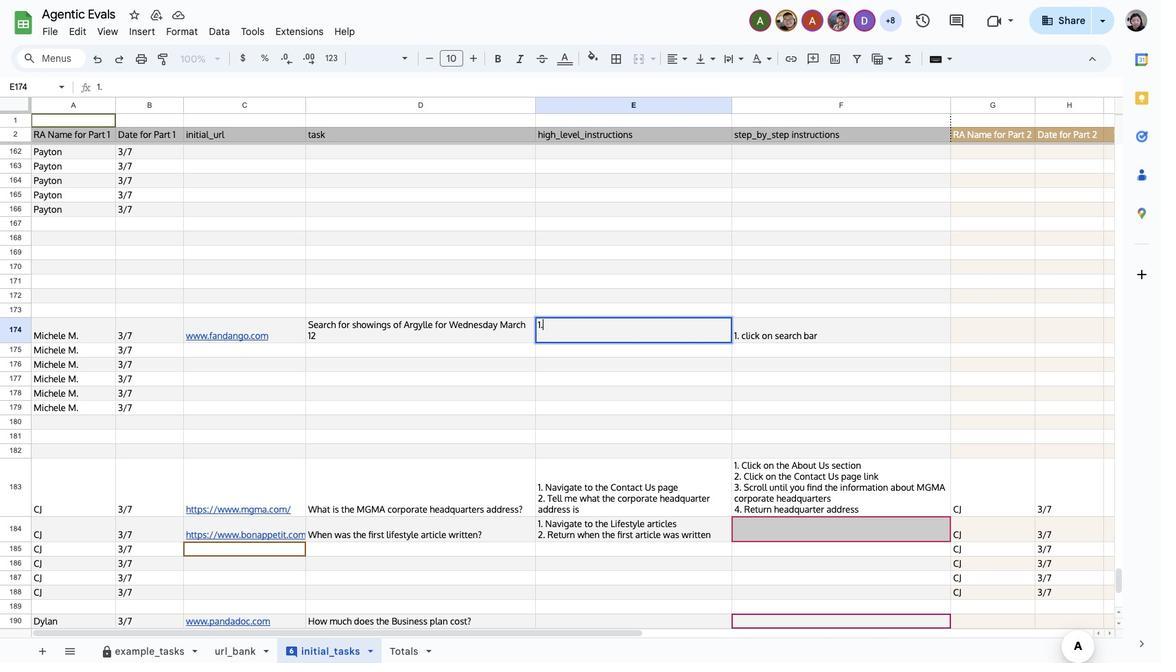 Task type: locate. For each thing, give the bounding box(es) containing it.
text rotation image
[[750, 49, 765, 68]]

initial_tasks
[[301, 645, 360, 658]]

menu bar banner
[[0, 0, 1161, 663]]

Menus field
[[17, 49, 86, 68]]

application
[[0, 0, 1161, 663]]

2 toolbar from the left
[[87, 638, 452, 663]]

insert
[[129, 25, 155, 38]]

extensions
[[276, 25, 324, 38]]

6
[[290, 647, 294, 656]]

url_bank
[[215, 645, 256, 658]]

0 horizontal spatial toolbar
[[28, 638, 86, 663]]

Rename text field
[[37, 5, 124, 22]]

None text field
[[5, 80, 56, 93]]

1 horizontal spatial 1.
[[538, 319, 543, 330]]

insert menu item
[[124, 23, 161, 40]]

%
[[261, 52, 269, 64]]

example_tasks button
[[92, 638, 207, 663]]

1 toolbar from the left
[[28, 638, 86, 663]]

vertical align image
[[693, 49, 709, 68]]

all sheets image
[[58, 640, 80, 662]]

% button
[[255, 48, 275, 69]]

2 horizontal spatial toolbar
[[455, 638, 457, 663]]

+8
[[886, 15, 895, 25]]

1 horizontal spatial toolbar
[[87, 638, 452, 663]]

Zoom text field
[[177, 49, 210, 69]]

dylan oquin image
[[855, 11, 874, 30]]

$
[[240, 52, 246, 64]]

1 vertical spatial 1.
[[538, 319, 543, 330]]

0 vertical spatial 1.
[[97, 82, 102, 92]]

1. text field
[[97, 79, 1123, 97]]

format menu item
[[161, 23, 203, 40]]

1. for e174 field
[[538, 319, 543, 330]]

menu bar
[[37, 18, 361, 40]]

E174 field
[[538, 319, 730, 330]]

3 toolbar from the left
[[455, 638, 457, 663]]

tab list
[[1123, 40, 1161, 625]]

text color image
[[557, 49, 573, 65]]

url_bank button
[[206, 638, 278, 663]]

none text field inside name box (⌘ + j) element
[[5, 80, 56, 93]]

1. inside text field
[[97, 82, 102, 92]]

borders image
[[608, 49, 624, 68]]

text wrapping image
[[721, 49, 737, 68]]

format
[[166, 25, 198, 38]]

123 button
[[321, 48, 343, 69]]

angela cha image
[[751, 11, 770, 30]]

toolbar containing example_tasks
[[87, 638, 452, 663]]

0 horizontal spatial 1.
[[97, 82, 102, 92]]

1.
[[97, 82, 102, 92], [538, 319, 543, 330]]

fill color image
[[585, 49, 601, 65]]

example_tasks
[[115, 645, 185, 658]]

edit menu item
[[64, 23, 92, 40]]

Star checkbox
[[99, 0, 156, 50]]

extensions menu item
[[270, 23, 329, 40]]

Zoom field
[[175, 49, 227, 69]]

menu bar containing file
[[37, 18, 361, 40]]

toolbar
[[28, 638, 86, 663], [87, 638, 452, 663], [455, 638, 457, 663]]

edit
[[69, 25, 86, 38]]



Task type: describe. For each thing, give the bounding box(es) containing it.
share button
[[1029, 7, 1092, 34]]

ashley tran image
[[803, 11, 822, 30]]

cj baylor image
[[829, 11, 848, 30]]

main toolbar
[[85, 48, 985, 663]]

Font size field
[[440, 50, 469, 67]]

view
[[97, 25, 118, 38]]

tab list inside menu bar banner
[[1123, 40, 1161, 625]]

1. for 1. text field
[[97, 82, 102, 92]]

totals
[[390, 645, 419, 658]]

view menu item
[[92, 23, 124, 40]]

+8 button
[[878, 8, 903, 33]]

share
[[1059, 14, 1086, 27]]

data
[[209, 25, 230, 38]]

menu bar inside menu bar banner
[[37, 18, 361, 40]]

data menu item
[[203, 23, 236, 40]]

tools
[[241, 25, 265, 38]]

Font size text field
[[441, 50, 463, 67]]

totals button
[[381, 638, 441, 663]]

help
[[335, 25, 355, 38]]

name box (⌘ + j) element
[[4, 79, 69, 95]]

file menu item
[[37, 23, 64, 40]]

file
[[43, 25, 58, 38]]

123
[[325, 53, 338, 63]]

quick sharing actions image
[[1100, 20, 1106, 41]]

functions image
[[900, 49, 916, 68]]

help menu item
[[329, 23, 361, 40]]

ben chafik image
[[777, 11, 796, 30]]

application containing share
[[0, 0, 1161, 663]]

tools menu item
[[236, 23, 270, 40]]

$ button
[[233, 48, 253, 69]]



Task type: vqa. For each thing, say whether or not it's contained in the screenshot.
123
yes



